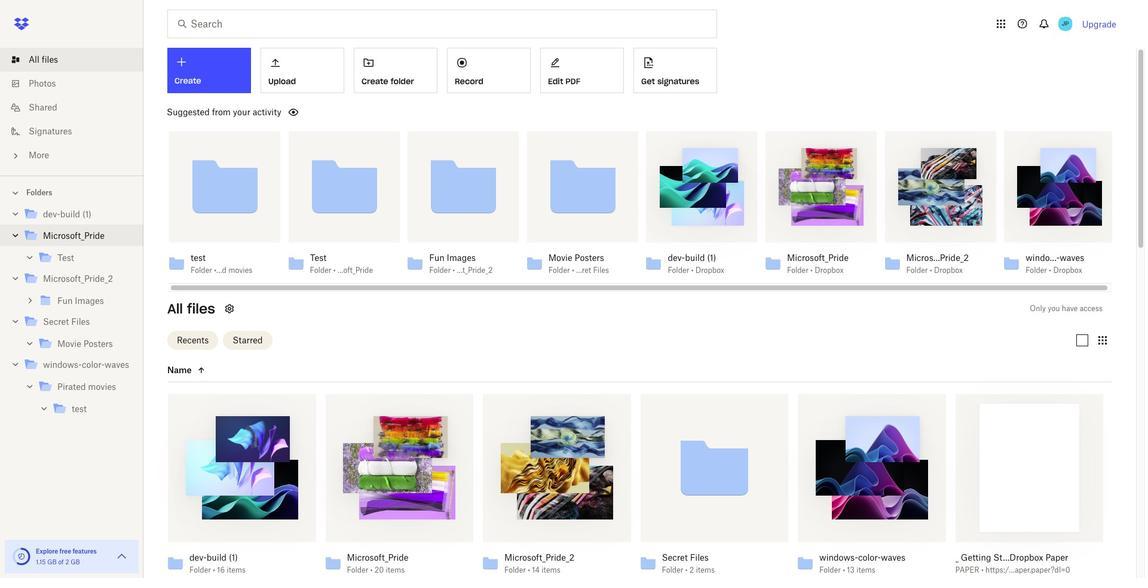 Task type: describe. For each thing, give the bounding box(es) containing it.
folder inside micros…pride_2 folder • dropbox
[[907, 266, 928, 275]]

signatures
[[29, 126, 72, 136]]

test folder •…d movies
[[191, 253, 253, 275]]

of
[[58, 559, 64, 566]]

folder inside 'microsoft_pride folder • dropbox'
[[788, 266, 809, 275]]

_
[[956, 553, 959, 563]]

pirated movies
[[57, 382, 116, 392]]

folder inside windows-color-waves folder • 13 items
[[820, 566, 841, 575]]

get signatures
[[642, 77, 700, 87]]

fun images button
[[429, 253, 493, 264]]

signatures link
[[10, 120, 144, 144]]

items inside dev-build (1) folder • 16 items
[[227, 566, 246, 575]]

posters for movie posters
[[84, 339, 113, 349]]

share for test
[[218, 145, 242, 155]]

record
[[455, 77, 484, 87]]

• inside the movie posters folder • …ret files
[[572, 266, 575, 275]]

folder • …t_pride_2 button
[[429, 266, 493, 276]]

share button for dev-build (1)
[[688, 141, 727, 160]]

test button
[[310, 253, 373, 264]]

dropbox inside 'dev-build (1) folder • dropbox'
[[696, 266, 725, 275]]

starred button
[[223, 331, 272, 350]]

explore
[[36, 548, 58, 556]]

edit
[[548, 77, 564, 87]]

dev-build (1) button for dev-build (1) folder • dropbox
[[668, 253, 732, 264]]

shared link
[[10, 96, 144, 120]]

share button for windo…-waves
[[1046, 141, 1085, 160]]

images for fun images
[[75, 296, 104, 306]]

dev-build (1) link
[[24, 207, 134, 223]]

fun images
[[57, 296, 104, 306]]

folder • dropbox button for microsoft_pride
[[788, 266, 851, 276]]

waves for windows-color-waves
[[105, 360, 129, 370]]

2 inside 'secret files folder • 2 items'
[[690, 566, 694, 575]]

_ getting st…dropbox paper button
[[956, 553, 1073, 564]]

•…d
[[214, 266, 227, 275]]

items inside 'secret files folder • 2 items'
[[696, 566, 715, 575]]

features
[[73, 548, 97, 556]]

1 vertical spatial movies
[[88, 382, 116, 392]]

windo…-waves folder • dropbox
[[1026, 253, 1085, 275]]

folder • dropbox button for micros…pride_2
[[907, 266, 970, 276]]

share for test
[[337, 145, 362, 155]]

upgrade
[[1083, 19, 1117, 29]]

your
[[233, 107, 251, 117]]

dev-build (1) button for dev-build (1) folder • 16 items
[[190, 553, 290, 564]]

posters for movie posters folder • …ret files
[[575, 253, 604, 263]]

starred
[[233, 335, 263, 345]]

share button for micros…pride_2
[[927, 141, 965, 160]]

(1) for dev-build (1)
[[82, 209, 91, 219]]

microsoft_pride folder • 20 items
[[347, 553, 409, 575]]

secret files link
[[24, 315, 134, 331]]

1 horizontal spatial all files
[[167, 301, 215, 318]]

from
[[212, 107, 231, 117]]

• inside windows-color-waves folder • 13 items
[[843, 566, 846, 575]]

create for create folder
[[362, 77, 389, 87]]

dev-build (1)
[[43, 209, 91, 219]]

folder inside dev-build (1) folder • 16 items
[[190, 566, 211, 575]]

paper
[[956, 566, 980, 575]]

• inside the fun images folder • …t_pride_2
[[453, 266, 455, 275]]

13
[[848, 566, 855, 575]]

microsoft_pride for microsoft_pride folder • dropbox
[[788, 253, 849, 263]]

suggested
[[167, 107, 210, 117]]

pirated
[[57, 382, 86, 392]]

waves inside windo…-waves folder • dropbox
[[1060, 253, 1085, 263]]

fun images folder • …t_pride_2
[[429, 253, 493, 275]]

movie for movie posters
[[57, 339, 81, 349]]

build for dev-build (1) folder • dropbox
[[685, 253, 705, 263]]

test folder • …oft_pride
[[310, 253, 373, 275]]

upload
[[268, 77, 296, 87]]

folder inside the microsoft_pride folder • 20 items
[[347, 566, 369, 575]]

share button for test
[[211, 141, 249, 160]]

microsoft_pride button for microsoft_pride folder • 20 items
[[347, 553, 447, 564]]

get signatures button
[[634, 48, 718, 93]]

secret for secret files
[[43, 317, 69, 327]]

windows-color-waves link
[[24, 358, 134, 374]]

more
[[29, 150, 49, 160]]

share for windo…-waves
[[1053, 145, 1078, 155]]

fun for fun images folder • …t_pride_2
[[429, 253, 445, 263]]

micros…pride_2
[[907, 253, 969, 263]]

files for secret files folder • 2 items
[[690, 553, 709, 563]]

folder • …ret files button
[[549, 266, 612, 276]]

microsoft_pride_2 folder • 14 items
[[505, 553, 575, 575]]

…t_pride_2
[[457, 266, 493, 275]]

movie for movie posters folder • …ret files
[[549, 253, 573, 263]]

movie posters link
[[38, 337, 134, 353]]

windows-color-waves folder • 13 items
[[820, 553, 906, 575]]

quota usage element
[[12, 548, 31, 567]]

paper
[[1046, 553, 1069, 563]]

secret for secret files folder • 2 items
[[662, 553, 688, 563]]

activity
[[253, 107, 282, 117]]

microsoft_pride folder • dropbox
[[788, 253, 849, 275]]

create folder button
[[354, 48, 438, 93]]

movie posters
[[57, 339, 113, 349]]

folder inside the microsoft_pride_2 folder • 14 items
[[505, 566, 526, 575]]

test button
[[191, 253, 254, 264]]

upload button
[[261, 48, 344, 93]]

group containing dev-build (1)
[[0, 202, 144, 428]]

file, _ getting started with dropbox paper.paper row
[[951, 395, 1104, 579]]

movies inside "test folder •…d movies"
[[229, 266, 253, 275]]

folder, microsoft_pride row
[[321, 395, 474, 579]]

all files link
[[10, 48, 144, 72]]

windo…-waves button
[[1026, 253, 1090, 264]]

folder, dev-build (1) row
[[163, 395, 316, 579]]

folder, windows-color-waves row
[[794, 395, 946, 579]]

get
[[642, 77, 655, 87]]

test for test folder •…d movies
[[191, 253, 206, 263]]

movie posters button
[[549, 253, 612, 264]]

windows-color-waves button
[[820, 553, 920, 564]]

microsoft_pride_2 link
[[24, 271, 134, 288]]

name
[[167, 365, 192, 375]]

shared
[[29, 102, 57, 112]]

• inside 'secret files folder • 2 items'
[[686, 566, 688, 575]]

images for fun images folder • …t_pride_2
[[447, 253, 476, 263]]

microsoft_pride button for microsoft_pride folder • dropbox
[[788, 253, 851, 264]]

files for secret files
[[71, 317, 90, 327]]

only
[[1031, 304, 1047, 313]]

• inside the microsoft_pride folder • 20 items
[[371, 566, 373, 575]]

photos link
[[10, 72, 144, 96]]

share button for fun images
[[450, 141, 488, 160]]

(1) for dev-build (1) folder • 16 items
[[229, 553, 238, 563]]

st…dropbox
[[994, 553, 1044, 563]]

files inside the movie posters folder • …ret files
[[593, 266, 609, 275]]

share for microsoft_pride
[[815, 145, 839, 155]]

all files list item
[[0, 48, 144, 72]]

14
[[532, 566, 540, 575]]

share button for microsoft_pride
[[808, 141, 846, 160]]



Task type: vqa. For each thing, say whether or not it's contained in the screenshot.


Task type: locate. For each thing, give the bounding box(es) containing it.
1 vertical spatial dev-build (1) button
[[190, 553, 290, 564]]

dev-build (1) folder • 16 items
[[190, 553, 246, 575]]

3 items from the left
[[542, 566, 561, 575]]

edit pdf button
[[541, 48, 624, 93]]

items down windows-color-waves button at the bottom right of the page
[[857, 566, 876, 575]]

folder • dropbox button for dev-
[[668, 266, 732, 276]]

2 horizontal spatial (1)
[[708, 253, 717, 263]]

2 right of
[[65, 559, 69, 566]]

• inside 'dev-build (1) folder • dropbox'
[[692, 266, 694, 275]]

1 horizontal spatial create
[[362, 77, 389, 87]]

secret inside "secret files" link
[[43, 317, 69, 327]]

dropbox inside windo…-waves folder • dropbox
[[1054, 266, 1083, 275]]

folder, secret files row
[[636, 395, 789, 579]]

test for test folder • …oft_pride
[[310, 253, 327, 263]]

secret files folder • 2 items
[[662, 553, 715, 575]]

1 vertical spatial (1)
[[708, 253, 717, 263]]

fun up folder • …t_pride_2 button
[[429, 253, 445, 263]]

all files
[[29, 54, 58, 65], [167, 301, 215, 318]]

microsoft_pride for microsoft_pride folder • 20 items
[[347, 553, 409, 563]]

1 horizontal spatial microsoft_pride_2
[[505, 553, 575, 563]]

movies right •…d
[[229, 266, 253, 275]]

folder inside 'dev-build (1) folder • dropbox'
[[668, 266, 690, 275]]

1 vertical spatial color-
[[859, 553, 881, 563]]

4 share button from the left
[[688, 141, 727, 160]]

0 horizontal spatial dev-build (1) button
[[190, 553, 290, 564]]

4 folder • dropbox button from the left
[[1026, 266, 1090, 276]]

all inside list item
[[29, 54, 39, 65]]

list containing all files
[[0, 41, 144, 176]]

(1) inside dev-build (1) folder • 16 items
[[229, 553, 238, 563]]

1 horizontal spatial microsoft_pride
[[347, 553, 409, 563]]

windo…-
[[1026, 253, 1060, 263]]

• inside _ getting st…dropbox paper paper • https:/…aper.paper?dl=0
[[982, 566, 984, 575]]

microsoft_pride_2 for microsoft_pride_2
[[43, 274, 113, 284]]

create folder
[[362, 77, 414, 87]]

folder • dropbox button
[[668, 266, 732, 276], [788, 266, 851, 276], [907, 266, 970, 276], [1026, 266, 1090, 276]]

recents button
[[167, 331, 218, 350]]

dev- for dev-build (1) folder • 16 items
[[190, 553, 207, 563]]

1 test from the left
[[57, 253, 74, 263]]

movie posters folder • …ret files
[[549, 253, 609, 275]]

…oft_pride
[[338, 266, 373, 275]]

0 horizontal spatial build
[[60, 209, 80, 219]]

1 share button from the left
[[211, 141, 249, 160]]

0 vertical spatial secret
[[43, 317, 69, 327]]

secret
[[43, 317, 69, 327], [662, 553, 688, 563]]

posters up windows-color-waves
[[84, 339, 113, 349]]

microsoft_pride link
[[24, 228, 134, 245]]

1 horizontal spatial windows-
[[820, 553, 859, 563]]

0 vertical spatial microsoft_pride
[[43, 231, 105, 241]]

files
[[42, 54, 58, 65], [187, 301, 215, 318]]

0 horizontal spatial waves
[[105, 360, 129, 370]]

0 vertical spatial dev-
[[43, 209, 60, 219]]

1 horizontal spatial (1)
[[229, 553, 238, 563]]

4 share from the left
[[695, 145, 720, 155]]

2 horizontal spatial files
[[690, 553, 709, 563]]

dev-build (1) folder • dropbox
[[668, 253, 725, 275]]

1 vertical spatial test
[[72, 404, 87, 414]]

create
[[175, 76, 201, 86], [362, 77, 389, 87]]

test inside test folder • …oft_pride
[[310, 253, 327, 263]]

explore free features 1.15 gb of 2 gb
[[36, 548, 97, 566]]

folder
[[191, 266, 212, 275], [310, 266, 332, 275], [429, 266, 451, 275], [549, 266, 570, 275], [668, 266, 690, 275], [788, 266, 809, 275], [907, 266, 928, 275], [1026, 266, 1048, 275], [190, 566, 211, 575], [347, 566, 369, 575], [505, 566, 526, 575], [662, 566, 684, 575], [820, 566, 841, 575]]

fun
[[429, 253, 445, 263], [57, 296, 73, 306]]

test up the folder •…d movies button on the left top
[[191, 253, 206, 263]]

name button
[[167, 363, 268, 378]]

2 share button from the left
[[330, 141, 369, 160]]

2 vertical spatial dev-
[[190, 553, 207, 563]]

micros…pride_2 folder • dropbox
[[907, 253, 969, 275]]

items right 20
[[386, 566, 405, 575]]

0 vertical spatial files
[[593, 266, 609, 275]]

0 horizontal spatial movies
[[88, 382, 116, 392]]

gb left of
[[47, 559, 57, 566]]

microsoft_pride_2 up 14
[[505, 553, 575, 563]]

0 horizontal spatial files
[[71, 317, 90, 327]]

0 horizontal spatial secret
[[43, 317, 69, 327]]

microsoft_pride_2 inside row
[[505, 553, 575, 563]]

6 share button from the left
[[927, 141, 965, 160]]

test up folder • …oft_pride button
[[310, 253, 327, 263]]

1 vertical spatial all files
[[167, 301, 215, 318]]

0 horizontal spatial microsoft_pride_2
[[43, 274, 113, 284]]

2 folder • dropbox button from the left
[[788, 266, 851, 276]]

posters inside the movie posters folder • …ret files
[[575, 253, 604, 263]]

folder inside 'secret files folder • 2 items'
[[662, 566, 684, 575]]

test
[[191, 253, 206, 263], [72, 404, 87, 414]]

0 horizontal spatial create
[[175, 76, 201, 86]]

1 vertical spatial all
[[167, 301, 183, 318]]

movie up folder • …ret files 'button' on the top of the page
[[549, 253, 573, 263]]

2 horizontal spatial microsoft_pride
[[788, 253, 849, 263]]

1 vertical spatial fun
[[57, 296, 73, 306]]

create for create
[[175, 76, 201, 86]]

1 horizontal spatial 2
[[690, 566, 694, 575]]

0 horizontal spatial movie
[[57, 339, 81, 349]]

1 horizontal spatial files
[[593, 266, 609, 275]]

• inside the microsoft_pride_2 folder • 14 items
[[528, 566, 530, 575]]

0 vertical spatial test
[[191, 253, 206, 263]]

folder, microsoft_pride_2 row
[[478, 395, 631, 579]]

(1) inside group
[[82, 209, 91, 219]]

1 horizontal spatial build
[[207, 553, 227, 563]]

share for fun images
[[457, 145, 481, 155]]

1 vertical spatial microsoft_pride_2
[[505, 553, 575, 563]]

0 vertical spatial build
[[60, 209, 80, 219]]

test link
[[38, 251, 134, 267]]

dev- inside 'dev-build (1) folder • dropbox'
[[668, 253, 685, 263]]

create inside button
[[362, 77, 389, 87]]

1 horizontal spatial test
[[310, 253, 327, 263]]

windows-color-waves
[[43, 360, 129, 370]]

3 share button from the left
[[450, 141, 488, 160]]

share
[[218, 145, 242, 155], [337, 145, 362, 155], [457, 145, 481, 155], [695, 145, 720, 155], [815, 145, 839, 155], [934, 145, 958, 155], [1053, 145, 1078, 155]]

microsoft_pride_2 down test link
[[43, 274, 113, 284]]

0 vertical spatial (1)
[[82, 209, 91, 219]]

gb down "features"
[[71, 559, 80, 566]]

jp button
[[1056, 14, 1076, 33]]

dev- inside dev-build (1) folder • 16 items
[[190, 553, 207, 563]]

build for dev-build (1)
[[60, 209, 80, 219]]

color- for windows-color-waves folder • 13 items
[[859, 553, 881, 563]]

microsoft_pride_2 button
[[505, 553, 605, 564]]

jp
[[1062, 20, 1070, 28]]

1 horizontal spatial microsoft_pride button
[[788, 253, 851, 264]]

1 vertical spatial movie
[[57, 339, 81, 349]]

1 horizontal spatial color-
[[859, 553, 881, 563]]

• inside 'microsoft_pride folder • dropbox'
[[811, 266, 813, 275]]

test for test
[[57, 253, 74, 263]]

5 share button from the left
[[808, 141, 846, 160]]

secret inside 'secret files folder • 2 items'
[[662, 553, 688, 563]]

color- for windows-color-waves
[[82, 360, 105, 370]]

0 vertical spatial movies
[[229, 266, 253, 275]]

share button for test
[[330, 141, 369, 160]]

items inside the microsoft_pride_2 folder • 14 items
[[542, 566, 561, 575]]

pirated movies link
[[38, 380, 134, 396]]

(1) inside 'dev-build (1) folder • dropbox'
[[708, 253, 717, 263]]

items inside windows-color-waves folder • 13 items
[[857, 566, 876, 575]]

16
[[217, 566, 225, 575]]

fun images link
[[38, 294, 134, 310]]

0 horizontal spatial microsoft_pride button
[[347, 553, 447, 564]]

0 vertical spatial microsoft_pride button
[[788, 253, 851, 264]]

dropbox
[[696, 266, 725, 275], [815, 266, 844, 275], [935, 266, 963, 275], [1054, 266, 1083, 275]]

0 horizontal spatial windows-
[[43, 360, 82, 370]]

0 vertical spatial dev-build (1) button
[[668, 253, 732, 264]]

images
[[447, 253, 476, 263], [75, 296, 104, 306]]

2 horizontal spatial build
[[685, 253, 705, 263]]

0 vertical spatial all
[[29, 54, 39, 65]]

folders
[[26, 188, 52, 197]]

create left folder
[[362, 77, 389, 87]]

2 vertical spatial microsoft_pride
[[347, 553, 409, 563]]

waves for windows-color-waves folder • 13 items
[[881, 553, 906, 563]]

• inside dev-build (1) folder • 16 items
[[213, 566, 215, 575]]

1 vertical spatial microsoft_pride
[[788, 253, 849, 263]]

3 dropbox from the left
[[935, 266, 963, 275]]

all files up recents
[[167, 301, 215, 318]]

dev-
[[43, 209, 60, 219], [668, 253, 685, 263], [190, 553, 207, 563]]

1 horizontal spatial movies
[[229, 266, 253, 275]]

5 items from the left
[[857, 566, 876, 575]]

0 vertical spatial windows-
[[43, 360, 82, 370]]

record button
[[447, 48, 531, 93]]

1 vertical spatial windows-
[[820, 553, 859, 563]]

0 horizontal spatial all files
[[29, 54, 58, 65]]

https:/…aper.paper?dl=0
[[986, 566, 1071, 575]]

microsoft_pride inside row
[[347, 553, 409, 563]]

20
[[375, 566, 384, 575]]

2 horizontal spatial dev-
[[668, 253, 685, 263]]

1 vertical spatial dev-
[[668, 253, 685, 263]]

0 vertical spatial all files
[[29, 54, 58, 65]]

all files up photos
[[29, 54, 58, 65]]

items
[[227, 566, 246, 575], [386, 566, 405, 575], [542, 566, 561, 575], [696, 566, 715, 575], [857, 566, 876, 575]]

color- inside windows-color-waves folder • 13 items
[[859, 553, 881, 563]]

1 dropbox from the left
[[696, 266, 725, 275]]

0 horizontal spatial images
[[75, 296, 104, 306]]

movie down secret files
[[57, 339, 81, 349]]

test link
[[53, 402, 134, 418]]

dev- for dev-build (1) folder • dropbox
[[668, 253, 685, 263]]

1 vertical spatial secret
[[662, 553, 688, 563]]

items down microsoft_pride_2 button
[[542, 566, 561, 575]]

fun inside the fun images folder • …t_pride_2
[[429, 253, 445, 263]]

1 folder • dropbox button from the left
[[668, 266, 732, 276]]

1 horizontal spatial all
[[167, 301, 183, 318]]

1 horizontal spatial movie
[[549, 253, 573, 263]]

0 vertical spatial color-
[[82, 360, 105, 370]]

build inside 'dev-build (1) folder • dropbox'
[[685, 253, 705, 263]]

list
[[0, 41, 144, 176]]

7 share from the left
[[1053, 145, 1078, 155]]

more image
[[10, 150, 22, 162]]

files left folder settings icon
[[187, 301, 215, 318]]

folder inside test folder • …oft_pride
[[310, 266, 332, 275]]

files inside list item
[[42, 54, 58, 65]]

files inside 'secret files folder • 2 items'
[[690, 553, 709, 563]]

7 share button from the left
[[1046, 141, 1085, 160]]

• inside windo…-waves folder • dropbox
[[1050, 266, 1052, 275]]

signatures
[[658, 77, 700, 87]]

share for micros…pride_2
[[934, 145, 958, 155]]

2 items from the left
[[386, 566, 405, 575]]

folder settings image
[[222, 302, 237, 316]]

all up recents
[[167, 301, 183, 318]]

_ getting st…dropbox paper paper • https:/…aper.paper?dl=0
[[956, 553, 1071, 575]]

folders button
[[0, 184, 144, 202]]

1 vertical spatial files
[[71, 317, 90, 327]]

images up folder • …t_pride_2 button
[[447, 253, 476, 263]]

1 horizontal spatial dev-
[[190, 553, 207, 563]]

dropbox inside micros…pride_2 folder • dropbox
[[935, 266, 963, 275]]

movies up test link
[[88, 382, 116, 392]]

2 vertical spatial (1)
[[229, 553, 238, 563]]

images inside the fun images folder • …t_pride_2
[[447, 253, 476, 263]]

1 vertical spatial microsoft_pride button
[[347, 553, 447, 564]]

2 dropbox from the left
[[815, 266, 844, 275]]

5 share from the left
[[815, 145, 839, 155]]

dropbox image
[[10, 12, 33, 36]]

gb
[[47, 559, 57, 566], [71, 559, 80, 566]]

1 vertical spatial files
[[187, 301, 215, 318]]

share for dev-build (1)
[[695, 145, 720, 155]]

2 down 'secret files' button
[[690, 566, 694, 575]]

1 horizontal spatial secret
[[662, 553, 688, 563]]

have
[[1063, 304, 1078, 313]]

1 horizontal spatial posters
[[575, 253, 604, 263]]

upgrade link
[[1083, 19, 1117, 29]]

you
[[1048, 304, 1061, 313]]

fun up secret files
[[57, 296, 73, 306]]

all files inside list item
[[29, 54, 58, 65]]

folder • …oft_pride button
[[310, 266, 373, 276]]

folder •…d movies button
[[191, 266, 254, 276]]

windows- up pirated
[[43, 360, 82, 370]]

Search in folder "Dropbox" text field
[[191, 17, 692, 31]]

items down 'secret files' button
[[696, 566, 715, 575]]

0 vertical spatial images
[[447, 253, 476, 263]]

movies
[[229, 266, 253, 275], [88, 382, 116, 392]]

microsoft_pride_2 for microsoft_pride_2 folder • 14 items
[[505, 553, 575, 563]]

test
[[57, 253, 74, 263], [310, 253, 327, 263]]

test for test
[[72, 404, 87, 414]]

items right 16
[[227, 566, 246, 575]]

build for dev-build (1) folder • 16 items
[[207, 553, 227, 563]]

test inside "test folder •…d movies"
[[191, 253, 206, 263]]

1 share from the left
[[218, 145, 242, 155]]

…ret
[[577, 266, 592, 275]]

files
[[593, 266, 609, 275], [71, 317, 90, 327], [690, 553, 709, 563]]

6 share from the left
[[934, 145, 958, 155]]

folder inside the fun images folder • …t_pride_2
[[429, 266, 451, 275]]

• inside test folder • …oft_pride
[[334, 266, 336, 275]]

build inside dev-build (1) folder • 16 items
[[207, 553, 227, 563]]

dropbox inside 'microsoft_pride folder • dropbox'
[[815, 266, 844, 275]]

0 vertical spatial posters
[[575, 253, 604, 263]]

4 dropbox from the left
[[1054, 266, 1083, 275]]

0 vertical spatial files
[[42, 54, 58, 65]]

0 horizontal spatial all
[[29, 54, 39, 65]]

files up photos
[[42, 54, 58, 65]]

0 horizontal spatial microsoft_pride
[[43, 231, 105, 241]]

windows- for windows-color-waves
[[43, 360, 82, 370]]

fun for fun images
[[57, 296, 73, 306]]

all up photos
[[29, 54, 39, 65]]

1 vertical spatial posters
[[84, 339, 113, 349]]

test down pirated movies link
[[72, 404, 87, 414]]

1 horizontal spatial fun
[[429, 253, 445, 263]]

micros…pride_2 button
[[907, 253, 970, 264]]

create up suggested
[[175, 76, 201, 86]]

(1) for dev-build (1) folder • dropbox
[[708, 253, 717, 263]]

images up "secret files" link
[[75, 296, 104, 306]]

windows- up 13
[[820, 553, 859, 563]]

1.15
[[36, 559, 46, 566]]

share button
[[211, 141, 249, 160], [330, 141, 369, 160], [450, 141, 488, 160], [688, 141, 727, 160], [808, 141, 846, 160], [927, 141, 965, 160], [1046, 141, 1085, 160]]

0 horizontal spatial 2
[[65, 559, 69, 566]]

0 horizontal spatial test
[[57, 253, 74, 263]]

0 vertical spatial fun
[[429, 253, 445, 263]]

0 vertical spatial waves
[[1060, 253, 1085, 263]]

dev- for dev-build (1)
[[43, 209, 60, 219]]

getting
[[961, 553, 992, 563]]

2 vertical spatial build
[[207, 553, 227, 563]]

files inside group
[[71, 317, 90, 327]]

color-
[[82, 360, 105, 370], [859, 553, 881, 563]]

dev-build (1) button
[[668, 253, 732, 264], [190, 553, 290, 564]]

windows- for windows-color-waves folder • 13 items
[[820, 553, 859, 563]]

create inside popup button
[[175, 76, 201, 86]]

secret files
[[43, 317, 90, 327]]

0 horizontal spatial test
[[72, 404, 87, 414]]

1 vertical spatial waves
[[105, 360, 129, 370]]

movie inside the movie posters folder • …ret files
[[549, 253, 573, 263]]

3 folder • dropbox button from the left
[[907, 266, 970, 276]]

0 horizontal spatial color-
[[82, 360, 105, 370]]

2 vertical spatial files
[[690, 553, 709, 563]]

microsoft_pride button
[[788, 253, 851, 264], [347, 553, 447, 564]]

free
[[60, 548, 71, 556]]

group
[[0, 202, 144, 428]]

pdf
[[566, 77, 581, 87]]

recents
[[177, 335, 209, 345]]

1 vertical spatial images
[[75, 296, 104, 306]]

0 vertical spatial movie
[[549, 253, 573, 263]]

folder inside the movie posters folder • …ret files
[[549, 266, 570, 275]]

0 horizontal spatial gb
[[47, 559, 57, 566]]

1 horizontal spatial test
[[191, 253, 206, 263]]

1 horizontal spatial waves
[[881, 553, 906, 563]]

windows- inside windows-color-waves folder • 13 items
[[820, 553, 859, 563]]

1 items from the left
[[227, 566, 246, 575]]

folder inside windo…-waves folder • dropbox
[[1026, 266, 1048, 275]]

photos
[[29, 78, 56, 89]]

0 horizontal spatial (1)
[[82, 209, 91, 219]]

4 items from the left
[[696, 566, 715, 575]]

1 gb from the left
[[47, 559, 57, 566]]

folder
[[391, 77, 414, 87]]

folder • dropbox button for windo…-
[[1026, 266, 1090, 276]]

create button
[[167, 48, 251, 93]]

0 horizontal spatial files
[[42, 54, 58, 65]]

2 gb from the left
[[71, 559, 80, 566]]

3 share from the left
[[457, 145, 481, 155]]

0 horizontal spatial dev-
[[43, 209, 60, 219]]

secret files button
[[662, 553, 762, 564]]

folder inside "test folder •…d movies"
[[191, 266, 212, 275]]

waves inside windows-color-waves folder • 13 items
[[881, 553, 906, 563]]

•
[[334, 266, 336, 275], [453, 266, 455, 275], [572, 266, 575, 275], [692, 266, 694, 275], [811, 266, 813, 275], [930, 266, 933, 275], [1050, 266, 1052, 275], [213, 566, 215, 575], [371, 566, 373, 575], [528, 566, 530, 575], [686, 566, 688, 575], [843, 566, 846, 575], [982, 566, 984, 575]]

dev-build (1) button inside row
[[190, 553, 290, 564]]

2 share from the left
[[337, 145, 362, 155]]

posters up …ret
[[575, 253, 604, 263]]

1 horizontal spatial files
[[187, 301, 215, 318]]

microsoft_pride for microsoft_pride
[[43, 231, 105, 241]]

2 vertical spatial waves
[[881, 553, 906, 563]]

items inside the microsoft_pride folder • 20 items
[[386, 566, 405, 575]]

2 test from the left
[[310, 253, 327, 263]]

1 horizontal spatial images
[[447, 253, 476, 263]]

access
[[1080, 304, 1103, 313]]

0 horizontal spatial fun
[[57, 296, 73, 306]]

• inside micros…pride_2 folder • dropbox
[[930, 266, 933, 275]]

test down microsoft_pride link
[[57, 253, 74, 263]]

0 vertical spatial microsoft_pride_2
[[43, 274, 113, 284]]

2 inside explore free features 1.15 gb of 2 gb
[[65, 559, 69, 566]]

2 horizontal spatial waves
[[1060, 253, 1085, 263]]



